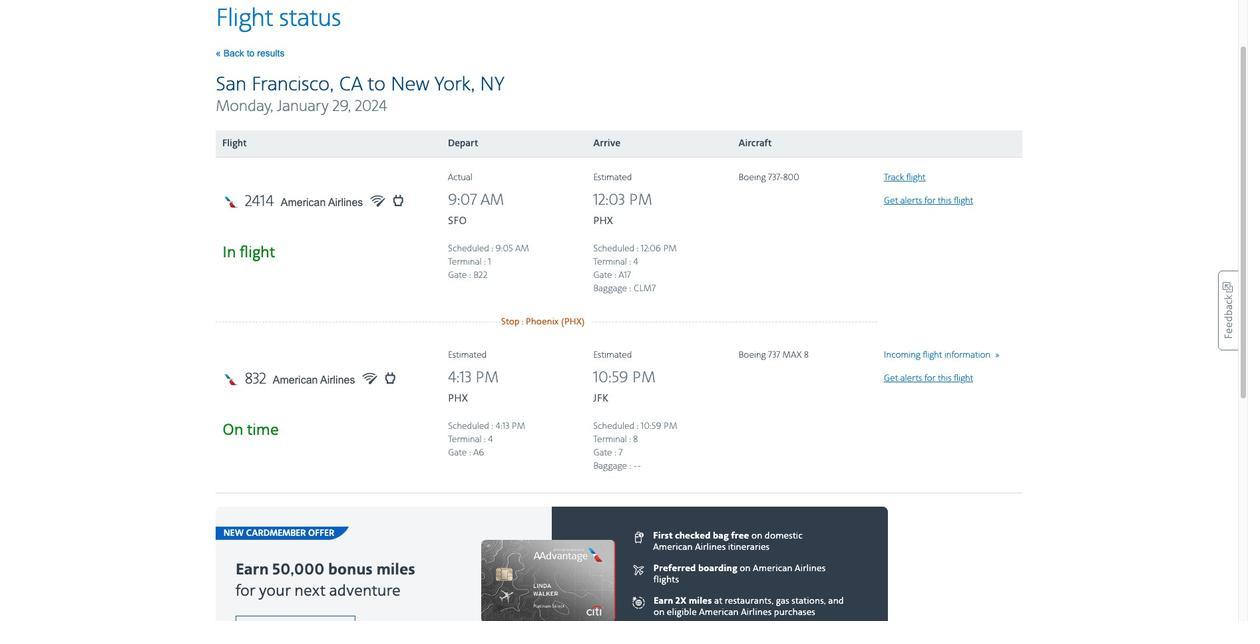 Task type: describe. For each thing, give the bounding box(es) containing it.
airlines for 2414
[[328, 197, 363, 208]]

itineraries
[[728, 542, 770, 553]]

depart
[[448, 138, 478, 150]]

on inside at restaurants, gas stations, and on eligible american airlines purchases
[[654, 608, 665, 618]]

2x
[[676, 596, 687, 608]]

alerts for 12:03 pm
[[901, 196, 922, 206]]

and
[[828, 596, 844, 607]]

monday,
[[216, 97, 273, 116]]

scheduled for scheduled : 9:05 am terminal : 1 gate : b22
[[448, 244, 489, 254]]

a6
[[474, 448, 484, 458]]

832 american airlines
[[245, 370, 355, 389]]

bag
[[713, 531, 729, 542]]

1 - from the left
[[634, 461, 637, 472]]

stop : phoenix (phx)
[[501, 317, 585, 327]]

aircraft
[[739, 138, 772, 150]]

incoming flight information
[[884, 350, 993, 361]]

york,
[[435, 72, 475, 97]]

scheduled : 4:13 pm terminal : 4 gate : a6
[[448, 421, 525, 458]]

boeing 737 max 8
[[739, 350, 809, 361]]

pm inside 12:03 pm phx
[[629, 191, 653, 210]]

832
[[245, 370, 266, 389]]

scheduled for scheduled : 4:13 pm terminal : 4 gate : a6
[[448, 421, 489, 432]]

800
[[783, 172, 800, 183]]

get alerts for this flight button for 12:03 pm
[[884, 194, 973, 208]]

this for 12:03 pm
[[938, 196, 952, 206]]

back to results link
[[216, 48, 285, 58]]

back
[[223, 48, 244, 58]]

incoming flight information link
[[884, 350, 1000, 361]]

2414
[[245, 192, 274, 212]]

information
[[945, 350, 991, 361]]

earn 50,000 bonus miles for your next adventure
[[236, 561, 415, 602]]

to inside san francisco, ca to new york, ny monday, january 29, 2024
[[368, 72, 386, 97]]

ca
[[339, 72, 363, 97]]

arrive
[[593, 138, 621, 150]]

12:03 pm phx
[[593, 191, 653, 228]]

9:07
[[448, 191, 477, 210]]

clm7
[[634, 283, 656, 294]]

american inside at restaurants, gas stations, and on eligible american airlines purchases
[[699, 608, 739, 618]]

airlines for 832
[[320, 375, 355, 386]]

terminal for b22
[[448, 257, 482, 268]]

next
[[294, 582, 326, 602]]

sfo
[[448, 215, 467, 228]]

4 for 4:13
[[488, 435, 493, 445]]

flight for in flight
[[240, 244, 275, 263]]

track
[[884, 172, 904, 183]]

free
[[731, 531, 749, 542]]

scheduled for scheduled : 12:06 pm terminal : 4 gate : a17 baggage : clm7
[[593, 244, 635, 254]]

preferred
[[654, 564, 696, 575]]

(phx)
[[561, 317, 585, 327]]

in flight
[[222, 244, 275, 263]]

at
[[714, 596, 723, 607]]

new
[[223, 528, 244, 539]]

domestic
[[765, 531, 803, 542]]

on american airlines flights
[[654, 564, 826, 586]]

purchases
[[774, 608, 816, 618]]

your
[[259, 582, 291, 602]]

for inside earn 50,000 bonus miles for your next adventure
[[236, 582, 255, 602]]

0 horizontal spatial to
[[247, 48, 255, 58]]

for for 12:03 pm
[[925, 196, 936, 206]]

american for on
[[753, 564, 793, 574]]

12:03
[[593, 191, 625, 210]]

bonus
[[328, 561, 373, 580]]

flight for flight status
[[216, 3, 273, 34]]

baggage for 12:03
[[593, 283, 627, 294]]

flight status
[[216, 3, 341, 34]]

gate for scheduled : 12:06 pm terminal : 4 gate : a17 baggage : clm7
[[593, 270, 612, 281]]

francisco,
[[252, 72, 334, 97]]

alerts for 10:59 pm
[[901, 373, 922, 384]]

gate for scheduled : 10:59 pm terminal : 8 gate : 7 baggage : --
[[593, 448, 612, 458]]

stations,
[[792, 596, 826, 607]]

terminal for a17
[[593, 257, 627, 268]]

terminal for 7
[[593, 435, 627, 445]]

airlines for on
[[795, 564, 826, 574]]

am inside 9:07 am sfo
[[481, 191, 504, 210]]

preferred boarding
[[654, 564, 738, 575]]

boeing 737-800
[[739, 172, 800, 183]]

gate for scheduled : 9:05 am terminal : 1 gate : b22
[[448, 270, 467, 281]]

10:59 pm jfk
[[593, 369, 656, 405]]

12:06
[[641, 244, 661, 254]]

phx for 12:03 pm
[[593, 215, 613, 228]]

7
[[619, 448, 623, 458]]

gas
[[776, 596, 790, 607]]

8 inside scheduled : 10:59 pm terminal : 8 gate : 7 baggage : --
[[634, 435, 638, 445]]

29,
[[333, 97, 351, 116]]

get for 10:59 pm
[[884, 373, 898, 384]]

in
[[222, 244, 236, 263]]

flight for incoming flight information
[[923, 350, 942, 361]]

4 for 12:06
[[634, 257, 639, 268]]

leave feedback, opens external site in new window image
[[1218, 271, 1238, 351]]

get alerts for this flight for 12:03 pm
[[884, 196, 973, 206]]

ny
[[480, 72, 505, 97]]

checked
[[675, 531, 711, 542]]

american inside on domestic american airlines itineraries
[[653, 542, 693, 553]]

pm inside scheduled : 10:59 pm terminal : 8 gate : 7 baggage : --
[[664, 421, 678, 432]]

incoming
[[884, 350, 921, 361]]

10:59 inside the 10:59 pm jfk
[[593, 369, 628, 388]]

pm inside 4:13 pm phx
[[476, 369, 499, 388]]

on for first checked bag free
[[752, 531, 763, 542]]

1 horizontal spatial 8
[[804, 350, 809, 361]]

track flight button
[[884, 171, 926, 184]]

power outlet image for 4:13 pm
[[378, 368, 396, 388]]

gate for scheduled : 4:13 pm terminal : 4 gate : a6
[[448, 448, 467, 458]]

san
[[216, 72, 247, 97]]

san francisco, ca to new york, ny monday, january 29, 2024
[[216, 72, 505, 116]]

track flight
[[884, 172, 926, 183]]

adventure
[[329, 582, 401, 602]]

2024
[[355, 97, 387, 116]]



Task type: locate. For each thing, give the bounding box(es) containing it.
2 get alerts for this flight from the top
[[884, 373, 973, 384]]

2 vertical spatial for
[[236, 582, 255, 602]]

4 up clm7
[[634, 257, 639, 268]]

on inside on american airlines flights
[[740, 564, 751, 574]]

0 vertical spatial on
[[752, 531, 763, 542]]

power outlet image
[[386, 190, 404, 210], [378, 368, 396, 388]]

1
[[488, 257, 491, 268]]

flight down monday,
[[222, 138, 247, 150]]

1 vertical spatial baggage
[[593, 461, 627, 472]]

phx down the 12:03 on the top of page
[[593, 215, 613, 228]]

2 baggage from the top
[[593, 461, 627, 472]]

1 horizontal spatial miles
[[689, 596, 712, 608]]

1 vertical spatial power outlet image
[[378, 368, 396, 388]]

a17
[[619, 270, 631, 281]]

boeing for 12:03 pm
[[739, 172, 766, 183]]

scheduled for scheduled : 10:59 pm terminal : 8 gate : 7 baggage : --
[[593, 421, 635, 432]]

baggage
[[593, 283, 627, 294], [593, 461, 627, 472]]

1 vertical spatial alerts
[[901, 373, 922, 384]]

flights
[[654, 575, 679, 586]]

this
[[938, 196, 952, 206], [938, 373, 952, 384]]

1 alerts from the top
[[901, 196, 922, 206]]

get alerts for this flight button down incoming flight information
[[884, 372, 973, 385]]

earn for earn 50,000 bonus miles for your next adventure
[[236, 561, 269, 580]]

4:13 pm phx
[[448, 369, 499, 405]]

cardmember
[[246, 528, 306, 539]]

baggage inside scheduled : 10:59 pm terminal : 8 gate : 7 baggage : --
[[593, 461, 627, 472]]

1 boeing from the top
[[739, 172, 766, 183]]

1 horizontal spatial 4
[[634, 257, 639, 268]]

baggage for 10:59
[[593, 461, 627, 472]]

flight up "back to results" link
[[216, 3, 273, 34]]

0 vertical spatial phx
[[593, 215, 613, 228]]

miles left 'at'
[[689, 596, 712, 608]]

4 down 4:13 pm phx
[[488, 435, 493, 445]]

airlines
[[328, 197, 363, 208], [320, 375, 355, 386], [695, 542, 726, 553], [795, 564, 826, 574], [741, 608, 772, 618]]

baggage inside the scheduled : 12:06 pm terminal : 4 gate : a17 baggage : clm7
[[593, 283, 627, 294]]

results
[[257, 48, 285, 58]]

new
[[391, 72, 430, 97]]

offer
[[308, 528, 334, 539]]

airlines inside at restaurants, gas stations, and on eligible american airlines purchases
[[741, 608, 772, 618]]

10:59 up jfk
[[593, 369, 628, 388]]

1 vertical spatial get alerts for this flight button
[[884, 372, 973, 385]]

on for preferred boarding
[[740, 564, 751, 574]]

estimated up the 12:03 on the top of page
[[593, 172, 632, 183]]

first
[[653, 531, 673, 542]]

stop
[[501, 317, 520, 327]]

on domestic american airlines itineraries
[[653, 531, 803, 553]]

phx
[[593, 215, 613, 228], [448, 393, 468, 405]]

2 get alerts for this flight button from the top
[[884, 372, 973, 385]]

1 vertical spatial get alerts for this flight
[[884, 373, 973, 384]]

1 vertical spatial this
[[938, 373, 952, 384]]

10:59 inside scheduled : 10:59 pm terminal : 8 gate : 7 baggage : --
[[641, 421, 661, 432]]

this for 10:59 pm
[[938, 373, 952, 384]]

restaurants,
[[725, 596, 774, 607]]

0 horizontal spatial 4
[[488, 435, 493, 445]]

phx inside 4:13 pm phx
[[448, 393, 468, 405]]

1 vertical spatial earn
[[654, 596, 673, 608]]

scheduled inside the scheduled : 12:06 pm terminal : 4 gate : a17 baggage : clm7
[[593, 244, 635, 254]]

alerts down track flight button
[[901, 196, 922, 206]]

back to results
[[223, 48, 285, 58]]

4:13 inside 4:13 pm phx
[[448, 369, 472, 388]]

for for 10:59 pm
[[925, 373, 936, 384]]

2 boeing from the top
[[739, 350, 766, 361]]

2 get from the top
[[884, 373, 898, 384]]

earn left 2x at right bottom
[[654, 596, 673, 608]]

terminal up b22
[[448, 257, 482, 268]]

terminal for a6
[[448, 435, 482, 445]]

scheduled inside scheduled : 10:59 pm terminal : 8 gate : 7 baggage : --
[[593, 421, 635, 432]]

1 vertical spatial on
[[740, 564, 751, 574]]

american for 832
[[273, 375, 318, 386]]

miles
[[376, 561, 415, 580], [689, 596, 712, 608]]

get alerts for this flight button
[[884, 194, 973, 208], [884, 372, 973, 385]]

4:13 inside scheduled : 4:13 pm terminal : 4 gate : a6
[[496, 421, 509, 432]]

1 baggage from the top
[[593, 283, 627, 294]]

1 horizontal spatial am
[[515, 244, 529, 254]]

flight inside button
[[907, 172, 926, 183]]

1 vertical spatial 4
[[488, 435, 493, 445]]

1 vertical spatial 10:59
[[641, 421, 661, 432]]

for
[[925, 196, 936, 206], [925, 373, 936, 384], [236, 582, 255, 602]]

american down 'at'
[[699, 608, 739, 618]]

estimated for 12:03
[[593, 172, 632, 183]]

on inside on domestic american airlines itineraries
[[752, 531, 763, 542]]

0 vertical spatial 4
[[634, 257, 639, 268]]

0 horizontal spatial am
[[481, 191, 504, 210]]

american up preferred
[[653, 542, 693, 553]]

earn inside earn 50,000 bonus miles for your next adventure
[[236, 561, 269, 580]]

0 vertical spatial boeing
[[739, 172, 766, 183]]

scheduled up a17
[[593, 244, 635, 254]]

1 horizontal spatial on
[[740, 564, 751, 574]]

am inside 'scheduled : 9:05 am terminal : 1 gate : b22'
[[515, 244, 529, 254]]

1 horizontal spatial 4:13
[[496, 421, 509, 432]]

baggage down a17
[[593, 283, 627, 294]]

american inside 832 american airlines
[[273, 375, 318, 386]]

scheduled up the a6
[[448, 421, 489, 432]]

1 vertical spatial phx
[[448, 393, 468, 405]]

max
[[783, 350, 802, 361]]

earn for earn 2x miles
[[654, 596, 673, 608]]

new cardmember offer
[[223, 528, 334, 539]]

9:07 am sfo
[[448, 191, 504, 228]]

1 vertical spatial 8
[[634, 435, 638, 445]]

american for 2414
[[281, 197, 326, 208]]

9:05
[[496, 244, 513, 254]]

estimated up 4:13 pm phx
[[448, 350, 487, 361]]

1 vertical spatial get
[[884, 373, 898, 384]]

status
[[279, 3, 341, 34]]

get alerts for this flight down incoming flight information
[[884, 373, 973, 384]]

0 vertical spatial for
[[925, 196, 936, 206]]

to
[[247, 48, 255, 58], [368, 72, 386, 97]]

4 inside the scheduled : 12:06 pm terminal : 4 gate : a17 baggage : clm7
[[634, 257, 639, 268]]

1 get from the top
[[884, 196, 898, 206]]

estimated
[[593, 172, 632, 183], [448, 350, 487, 361], [593, 350, 632, 361]]

0 vertical spatial get alerts for this flight
[[884, 196, 973, 206]]

1 vertical spatial for
[[925, 373, 936, 384]]

0 vertical spatial to
[[247, 48, 255, 58]]

am right 9:05
[[515, 244, 529, 254]]

50,000
[[272, 561, 325, 580]]

miles up adventure
[[376, 561, 415, 580]]

0 vertical spatial 8
[[804, 350, 809, 361]]

-
[[634, 461, 637, 472], [637, 461, 641, 472]]

airlines inside 832 american airlines
[[320, 375, 355, 386]]

to right ca
[[368, 72, 386, 97]]

phx inside 12:03 pm phx
[[593, 215, 613, 228]]

to right back
[[247, 48, 255, 58]]

jfk
[[593, 393, 608, 405]]

am right 9:07
[[481, 191, 504, 210]]

:
[[492, 244, 493, 254], [637, 244, 639, 254], [484, 257, 486, 268], [629, 257, 631, 268], [469, 270, 471, 281], [615, 270, 616, 281], [630, 283, 631, 294], [522, 317, 524, 327], [492, 421, 493, 432], [637, 421, 639, 432], [484, 435, 486, 445], [629, 435, 631, 445], [469, 448, 471, 458], [615, 448, 616, 458], [630, 461, 631, 472]]

american inside 2414 american airlines
[[281, 197, 326, 208]]

gate left the a6
[[448, 448, 467, 458]]

gate inside the scheduled : 12:06 pm terminal : 4 gate : a17 baggage : clm7
[[593, 270, 612, 281]]

1 horizontal spatial to
[[368, 72, 386, 97]]

phoenix
[[526, 317, 559, 327]]

0 vertical spatial miles
[[376, 561, 415, 580]]

0 horizontal spatial earn
[[236, 561, 269, 580]]

terminal up 7 at the left bottom of the page
[[593, 435, 627, 445]]

gate left b22
[[448, 270, 467, 281]]

gate inside scheduled : 10:59 pm terminal : 8 gate : 7 baggage : --
[[593, 448, 612, 458]]

terminal up a17
[[593, 257, 627, 268]]

scheduled inside 'scheduled : 9:05 am terminal : 1 gate : b22'
[[448, 244, 489, 254]]

pm inside the scheduled : 12:06 pm terminal : 4 gate : a17 baggage : clm7
[[663, 244, 677, 254]]

flight
[[907, 172, 926, 183], [954, 196, 973, 206], [240, 244, 275, 263], [923, 350, 942, 361], [954, 373, 973, 384]]

time
[[247, 421, 279, 440]]

pm inside scheduled : 4:13 pm terminal : 4 gate : a6
[[512, 421, 525, 432]]

baggage down 7 at the left bottom of the page
[[593, 461, 627, 472]]

1 vertical spatial flight
[[222, 138, 247, 150]]

1 this from the top
[[938, 196, 952, 206]]

airlines inside on american airlines flights
[[795, 564, 826, 574]]

american inside on american airlines flights
[[753, 564, 793, 574]]

2414 american airlines
[[245, 192, 363, 212]]

0 horizontal spatial 4:13
[[448, 369, 472, 388]]

1 vertical spatial to
[[368, 72, 386, 97]]

get
[[884, 196, 898, 206], [884, 373, 898, 384]]

0 vertical spatial flight
[[216, 3, 273, 34]]

2 alerts from the top
[[901, 373, 922, 384]]

0 vertical spatial power outlet image
[[386, 190, 404, 210]]

737
[[768, 350, 780, 361]]

alerts down incoming
[[901, 373, 922, 384]]

2 horizontal spatial on
[[752, 531, 763, 542]]

10:59 down the 10:59 pm jfk
[[641, 421, 661, 432]]

get down track
[[884, 196, 898, 206]]

8
[[804, 350, 809, 361], [634, 435, 638, 445]]

scheduled up 7 at the left bottom of the page
[[593, 421, 635, 432]]

terminal
[[448, 257, 482, 268], [593, 257, 627, 268], [448, 435, 482, 445], [593, 435, 627, 445]]

miles inside earn 50,000 bonus miles for your next adventure
[[376, 561, 415, 580]]

boeing left 737-
[[739, 172, 766, 183]]

estimated up the 10:59 pm jfk
[[593, 350, 632, 361]]

2 this from the top
[[938, 373, 952, 384]]

get alerts for this flight down track flight button
[[884, 196, 973, 206]]

get alerts for this flight button for 10:59 pm
[[884, 372, 973, 385]]

on
[[222, 421, 243, 440]]

boeing left '737'
[[739, 350, 766, 361]]

1 horizontal spatial phx
[[593, 215, 613, 228]]

8 down the 10:59 pm jfk
[[634, 435, 638, 445]]

get alerts for this flight for 10:59 pm
[[884, 373, 973, 384]]

get alerts for this flight button down track flight button
[[884, 194, 973, 208]]

scheduled inside scheduled : 4:13 pm terminal : 4 gate : a6
[[448, 421, 489, 432]]

4
[[634, 257, 639, 268], [488, 435, 493, 445]]

4 inside scheduled : 4:13 pm terminal : 4 gate : a6
[[488, 435, 493, 445]]

gate inside 'scheduled : 9:05 am terminal : 1 gate : b22'
[[448, 270, 467, 281]]

earn
[[236, 561, 269, 580], [654, 596, 673, 608]]

0 vertical spatial 4:13
[[448, 369, 472, 388]]

for down incoming flight information
[[925, 373, 936, 384]]

1 horizontal spatial 10:59
[[641, 421, 661, 432]]

get for 12:03 pm
[[884, 196, 898, 206]]

1 vertical spatial 4:13
[[496, 421, 509, 432]]

1 get alerts for this flight from the top
[[884, 196, 973, 206]]

american down itineraries
[[753, 564, 793, 574]]

on time
[[222, 421, 279, 440]]

am
[[481, 191, 504, 210], [515, 244, 529, 254]]

american right 2414
[[281, 197, 326, 208]]

1 get alerts for this flight button from the top
[[884, 194, 973, 208]]

1 vertical spatial miles
[[689, 596, 712, 608]]

0 vertical spatial alerts
[[901, 196, 922, 206]]

737-
[[768, 172, 783, 183]]

flight
[[216, 3, 273, 34], [222, 138, 247, 150]]

0 vertical spatial get
[[884, 196, 898, 206]]

pm inside the 10:59 pm jfk
[[632, 369, 656, 388]]

airlines inside 2414 american airlines
[[328, 197, 363, 208]]

estimated for 4:13
[[448, 350, 487, 361]]

flight for flight
[[222, 138, 247, 150]]

earn 2x miles
[[654, 596, 714, 608]]

8 right max
[[804, 350, 809, 361]]

gate inside scheduled : 4:13 pm terminal : 4 gate : a6
[[448, 448, 467, 458]]

airlines inside on domestic american airlines itineraries
[[695, 542, 726, 553]]

boeing for 10:59 pm
[[739, 350, 766, 361]]

1 vertical spatial am
[[515, 244, 529, 254]]

0 horizontal spatial 8
[[634, 435, 638, 445]]

terminal inside 'scheduled : 9:05 am terminal : 1 gate : b22'
[[448, 257, 482, 268]]

0 vertical spatial get alerts for this flight button
[[884, 194, 973, 208]]

phx for 4:13 pm
[[448, 393, 468, 405]]

0 horizontal spatial on
[[654, 608, 665, 618]]

power outlet image for 9:07 am
[[386, 190, 404, 210]]

scheduled : 9:05 am terminal : 1 gate : b22
[[448, 244, 529, 281]]

scheduled up 1
[[448, 244, 489, 254]]

gate left 7 at the left bottom of the page
[[593, 448, 612, 458]]

on left eligible
[[654, 608, 665, 618]]

alerts
[[901, 196, 922, 206], [901, 373, 922, 384]]

terminal inside scheduled : 10:59 pm terminal : 8 gate : 7 baggage : --
[[593, 435, 627, 445]]

for down track flight button
[[925, 196, 936, 206]]

american right 832
[[273, 375, 318, 386]]

january
[[277, 97, 329, 116]]

terminal inside the scheduled : 12:06 pm terminal : 4 gate : a17 baggage : clm7
[[593, 257, 627, 268]]

pm
[[629, 191, 653, 210], [663, 244, 677, 254], [476, 369, 499, 388], [632, 369, 656, 388], [512, 421, 525, 432], [664, 421, 678, 432]]

0 horizontal spatial 10:59
[[593, 369, 628, 388]]

1 horizontal spatial earn
[[654, 596, 673, 608]]

0 horizontal spatial miles
[[376, 561, 415, 580]]

0 vertical spatial baggage
[[593, 283, 627, 294]]

get down incoming
[[884, 373, 898, 384]]

flight for track flight
[[907, 172, 926, 183]]

2 - from the left
[[637, 461, 641, 472]]

gate left a17
[[593, 270, 612, 281]]

on down itineraries
[[740, 564, 751, 574]]

first checked bag free
[[653, 531, 749, 542]]

b22
[[474, 270, 487, 281]]

scheduled : 12:06 pm terminal : 4 gate : a17 baggage : clm7
[[593, 244, 677, 294]]

at restaurants, gas stations, and on eligible american airlines purchases
[[654, 596, 844, 618]]

earn up the your
[[236, 561, 269, 580]]

phx up scheduled : 4:13 pm terminal : 4 gate : a6
[[448, 393, 468, 405]]

terminal up the a6
[[448, 435, 482, 445]]

on up itineraries
[[752, 531, 763, 542]]

0 horizontal spatial phx
[[448, 393, 468, 405]]

eligible
[[667, 608, 697, 618]]

0 vertical spatial this
[[938, 196, 952, 206]]

terminal inside scheduled : 4:13 pm terminal : 4 gate : a6
[[448, 435, 482, 445]]

0 vertical spatial earn
[[236, 561, 269, 580]]

for left the your
[[236, 582, 255, 602]]

actual
[[448, 172, 473, 183]]

get alerts for this flight
[[884, 196, 973, 206], [884, 373, 973, 384]]

estimated for 10:59
[[593, 350, 632, 361]]

0 vertical spatial am
[[481, 191, 504, 210]]

4:13
[[448, 369, 472, 388], [496, 421, 509, 432]]

1 vertical spatial boeing
[[739, 350, 766, 361]]

2 vertical spatial on
[[654, 608, 665, 618]]

on
[[752, 531, 763, 542], [740, 564, 751, 574], [654, 608, 665, 618]]

scheduled : 10:59 pm terminal : 8 gate : 7 baggage : --
[[593, 421, 678, 472]]

boarding
[[698, 564, 738, 575]]

0 vertical spatial 10:59
[[593, 369, 628, 388]]



Task type: vqa. For each thing, say whether or not it's contained in the screenshot.
Car's newpage icon
no



